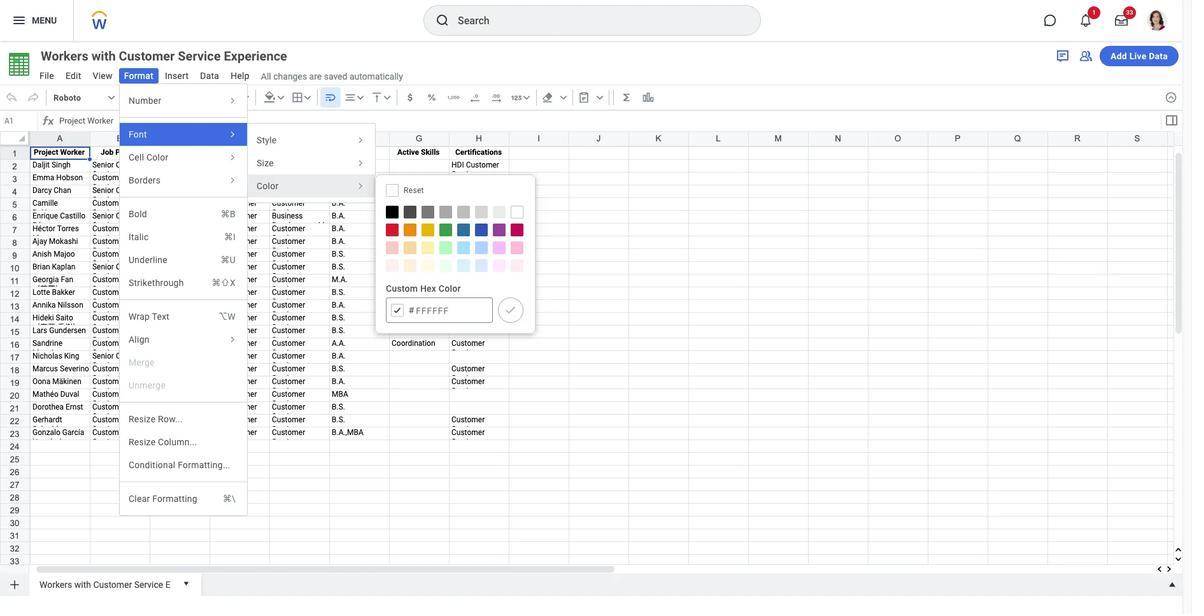 Task type: describe. For each thing, give the bounding box(es) containing it.
ext link image
[[357, 169, 367, 180]]

reset
[[404, 186, 424, 195]]

percentage image
[[425, 91, 438, 104]]

color inside font menu
[[257, 181, 279, 191]]

menu item containing strikethrough
[[120, 271, 247, 294]]

caret up image
[[1166, 578, 1179, 591]]

bold image
[[160, 91, 173, 104]]

experience inside button
[[224, 48, 287, 64]]

4 chevron down small image from the left
[[593, 91, 606, 104]]

numbers image
[[510, 91, 523, 104]]

menu button
[[0, 0, 73, 41]]

⌘u
[[221, 255, 236, 265]]

menu item containing underline
[[120, 248, 247, 271]]

custom hex color
[[386, 283, 461, 294]]

bold
[[129, 209, 147, 219]]

text
[[152, 311, 170, 322]]

chevron right small image for borders
[[227, 175, 238, 186]]

style menu item
[[248, 129, 375, 152]]

wrap
[[129, 311, 150, 322]]

#
[[409, 304, 414, 316]]

cell color menu item
[[120, 146, 247, 169]]

hex
[[420, 283, 436, 294]]

⌘\
[[223, 494, 236, 504]]

automatically
[[350, 71, 403, 81]]

add live data
[[1111, 51, 1168, 61]]

menu item containing clear formatting
[[120, 487, 247, 510]]

align center image
[[344, 91, 357, 104]]

align
[[129, 334, 150, 345]]

chart image
[[642, 91, 655, 104]]

merge
[[129, 357, 155, 368]]

font menu
[[247, 123, 376, 203]]

with for workers with customer service e
[[74, 579, 91, 590]]

changes
[[273, 71, 307, 81]]

1
[[1092, 9, 1096, 16]]

view
[[93, 71, 113, 81]]

column...
[[158, 437, 197, 447]]

merge menu item
[[120, 351, 247, 374]]

cell color
[[129, 152, 168, 162]]

e
[[165, 579, 170, 590]]

workers with customer service experience
[[41, 48, 287, 64]]

underline
[[129, 255, 167, 265]]

style
[[257, 135, 277, 145]]

formatting...
[[178, 460, 230, 470]]

4 chevron down small image from the left
[[354, 91, 367, 104]]

fx image
[[41, 113, 56, 129]]

color inside format menu
[[146, 152, 168, 162]]

2 chevron down small image from the left
[[239, 91, 252, 104]]

customer service experience
[[234, 169, 355, 180]]

customer for e
[[93, 579, 132, 590]]

color menu item
[[248, 175, 375, 197]]

roboto
[[54, 93, 81, 102]]

notifications large image
[[1080, 14, 1092, 27]]

Search Workday  search field
[[458, 6, 734, 34]]

inbox large image
[[1115, 14, 1128, 27]]

eraser image
[[541, 91, 554, 104]]

resize row...
[[129, 414, 183, 424]]

format menu
[[119, 83, 248, 516]]

dollar sign image
[[404, 91, 416, 104]]

with for workers with customer service experience
[[91, 48, 116, 64]]

profile logan mcneil image
[[1147, 10, 1168, 33]]

size menu item
[[248, 152, 375, 175]]

add
[[1111, 51, 1127, 61]]

conditional formatting...
[[129, 460, 230, 470]]

live
[[1130, 51, 1147, 61]]

Formula Bar text field
[[56, 112, 1160, 130]]

service inside customer service experience grid
[[277, 169, 307, 180]]

menus menu bar
[[33, 67, 256, 87]]

5 chevron down small image from the left
[[557, 91, 570, 104]]

chevron right small image for number
[[227, 95, 238, 106]]

unmerge
[[129, 380, 166, 390]]

are
[[309, 71, 322, 81]]

add live data button
[[1100, 46, 1179, 66]]

roboto button
[[49, 87, 118, 108]]

number
[[129, 96, 161, 106]]

align menu item
[[120, 328, 247, 351]]

all changes are saved automatically
[[261, 71, 403, 81]]

format
[[124, 71, 154, 81]]



Task type: locate. For each thing, give the bounding box(es) containing it.
align top image
[[371, 91, 383, 104]]

0 vertical spatial chevron right small image
[[227, 129, 238, 140]]

menu item down borders menu item
[[120, 203, 247, 225]]

⌘⇧x
[[212, 278, 236, 288]]

edit
[[66, 71, 81, 81]]

2 resize from the top
[[129, 437, 156, 447]]

chevron right small image inside borders menu item
[[227, 175, 238, 186]]

data left help
[[200, 71, 219, 81]]

2 menu item from the top
[[120, 225, 247, 248]]

experience up all
[[224, 48, 287, 64]]

experience left ext link image
[[309, 169, 355, 180]]

2 vertical spatial service
[[134, 579, 163, 590]]

1 vertical spatial data
[[200, 71, 219, 81]]

help
[[231, 71, 250, 81]]

1 horizontal spatial color
[[257, 181, 279, 191]]

chevron right small image for style
[[355, 134, 366, 146]]

service for e
[[134, 579, 163, 590]]

33 button
[[1108, 6, 1136, 34]]

3 chevron down small image from the left
[[274, 91, 287, 104]]

chevron right small image for align
[[227, 334, 238, 345]]

customer for experience
[[119, 48, 175, 64]]

5 menu item from the top
[[120, 305, 247, 328]]

menu item down strikethrough
[[120, 305, 247, 328]]

borders menu item
[[120, 169, 247, 192]]

chevron down small image for numbers "image"
[[520, 91, 533, 104]]

color
[[146, 152, 168, 162], [257, 181, 279, 191], [439, 283, 461, 294]]

1 button
[[1072, 6, 1101, 34]]

1 vertical spatial color
[[257, 181, 279, 191]]

menu item up strikethrough
[[120, 248, 247, 271]]

with inside workers with customer service e button
[[74, 579, 91, 590]]

insert
[[165, 71, 189, 81]]

experience
[[224, 48, 287, 64], [309, 169, 355, 180]]

workers for workers with customer service experience
[[41, 48, 88, 64]]

33
[[1126, 9, 1134, 16]]

1 horizontal spatial data
[[1149, 51, 1168, 61]]

workers right add footer ws image
[[39, 579, 72, 590]]

chevron down small image left 'dollar sign' icon
[[381, 91, 393, 104]]

2 vertical spatial customer
[[93, 579, 132, 590]]

chevron right small image inside "cell color" menu item
[[227, 152, 238, 163]]

1 chevron down small image from the left
[[301, 91, 314, 104]]

color right hex
[[439, 283, 461, 294]]

⌘i
[[224, 232, 236, 242]]

0 horizontal spatial experience
[[224, 48, 287, 64]]

row...
[[158, 414, 183, 424]]

with inside workers with customer service experience button
[[91, 48, 116, 64]]

data right live
[[1149, 51, 1168, 61]]

resize for resize column...
[[129, 437, 156, 447]]

chevron right small image inside align menu item
[[227, 334, 238, 345]]

add footer ws image
[[8, 578, 21, 591]]

Custom Hex Color text field
[[386, 297, 493, 323]]

paste image
[[578, 91, 590, 104]]

workers for workers with customer service e
[[39, 579, 72, 590]]

color right cell
[[146, 152, 168, 162]]

chevron right small image left style
[[227, 129, 238, 140]]

1 chevron right small image from the top
[[227, 129, 238, 140]]

1 vertical spatial resize
[[129, 437, 156, 447]]

chevron right small image for size
[[355, 157, 366, 169]]

chevron right small image
[[227, 129, 238, 140], [227, 152, 238, 163]]

1 horizontal spatial service
[[178, 48, 221, 64]]

data inside button
[[1149, 51, 1168, 61]]

wrap text
[[129, 311, 170, 322]]

⌘b
[[221, 209, 236, 219]]

resize left the row...
[[129, 414, 156, 424]]

data inside menus menu bar
[[200, 71, 219, 81]]

2 horizontal spatial service
[[277, 169, 307, 180]]

customer down size
[[234, 169, 274, 180]]

1 vertical spatial customer
[[234, 169, 274, 180]]

2 horizontal spatial color
[[439, 283, 461, 294]]

menu
[[32, 15, 57, 25]]

chevron right small image for font
[[227, 129, 238, 140]]

0 horizontal spatial color
[[146, 152, 168, 162]]

service for experience
[[178, 48, 221, 64]]

strikethrough
[[129, 278, 184, 288]]

chevron down small image right paste icon
[[593, 91, 606, 104]]

service inside workers with customer service experience button
[[178, 48, 221, 64]]

workers with customer service e
[[39, 579, 170, 590]]

customer service experience link
[[232, 169, 357, 180]]

⌥w
[[219, 311, 236, 322]]

customer
[[119, 48, 175, 64], [234, 169, 274, 180], [93, 579, 132, 590]]

0 vertical spatial data
[[1149, 51, 1168, 61]]

autosum image
[[620, 91, 633, 104]]

service inside workers with customer service e button
[[134, 579, 163, 590]]

0 horizontal spatial service
[[134, 579, 163, 590]]

1 menu item from the top
[[120, 203, 247, 225]]

chevron down small image
[[301, 91, 314, 104], [381, 91, 393, 104], [520, 91, 533, 104], [593, 91, 606, 104]]

service
[[178, 48, 221, 64], [277, 169, 307, 180], [134, 579, 163, 590]]

check image
[[504, 304, 517, 317]]

2 chevron right small image from the top
[[227, 152, 238, 163]]

2 vertical spatial color
[[439, 283, 461, 294]]

menu item containing bold
[[120, 203, 247, 225]]

chevron down small image down view
[[105, 91, 118, 104]]

activity stream image
[[1055, 48, 1071, 64]]

3 menu item from the top
[[120, 248, 247, 271]]

resize up "conditional"
[[129, 437, 156, 447]]

workers
[[41, 48, 88, 64], [39, 579, 72, 590]]

0 vertical spatial customer
[[119, 48, 175, 64]]

clear formatting
[[129, 494, 197, 504]]

menu item containing italic
[[120, 225, 247, 248]]

0 vertical spatial color
[[146, 152, 168, 162]]

menu item containing wrap text
[[120, 305, 247, 328]]

justify image
[[11, 13, 27, 28]]

clear
[[129, 494, 150, 504]]

size
[[257, 158, 274, 168]]

font
[[129, 129, 147, 139]]

chevron down small image left border all icon
[[274, 91, 287, 104]]

number menu item
[[120, 89, 247, 112]]

chevron right small image inside the size menu item
[[355, 157, 366, 169]]

6 menu item from the top
[[120, 487, 247, 510]]

chevron right small image left size
[[227, 152, 238, 163]]

customer up menus menu bar
[[119, 48, 175, 64]]

workers with customer service e button
[[34, 573, 176, 594]]

0 vertical spatial experience
[[224, 48, 287, 64]]

resize for resize row...
[[129, 414, 156, 424]]

customer service experience grid
[[0, 131, 1192, 614]]

formatting
[[152, 494, 197, 504]]

text wrap image
[[324, 91, 337, 104]]

3 chevron down small image from the left
[[520, 91, 533, 104]]

workers with customer service experience button
[[34, 47, 310, 65]]

chevron right small image inside number menu item
[[227, 95, 238, 106]]

toolbar container region
[[0, 85, 1160, 110]]

chevron down small image left eraser image
[[520, 91, 533, 104]]

2 chevron down small image from the left
[[381, 91, 393, 104]]

borders
[[129, 175, 161, 185]]

1 vertical spatial service
[[277, 169, 307, 180]]

remove zero image
[[469, 91, 481, 104]]

chevron down small image down help
[[239, 91, 252, 104]]

chevron down small image
[[105, 91, 118, 104], [239, 91, 252, 104], [274, 91, 287, 104], [354, 91, 367, 104], [557, 91, 570, 104]]

search image
[[435, 13, 450, 28]]

conditional
[[129, 460, 175, 470]]

0 horizontal spatial data
[[200, 71, 219, 81]]

all
[[261, 71, 271, 81]]

chevron right small image inside the font "menu item"
[[227, 129, 238, 140]]

custom
[[386, 283, 418, 294]]

chevron down small image for border all icon
[[301, 91, 314, 104]]

workers up 'edit'
[[41, 48, 88, 64]]

saved
[[324, 71, 347, 81]]

menu item up "text"
[[120, 271, 247, 294]]

menu item up underline
[[120, 225, 247, 248]]

resize
[[129, 414, 156, 424], [129, 437, 156, 447]]

1 vertical spatial workers
[[39, 579, 72, 590]]

italic
[[129, 232, 149, 242]]

font menu item
[[120, 123, 247, 146]]

chevron right small image for color
[[355, 180, 366, 192]]

experience inside grid
[[309, 169, 355, 180]]

cell
[[129, 152, 144, 162]]

file
[[39, 71, 54, 81]]

customer left e
[[93, 579, 132, 590]]

chevron down small image inside roboto dropdown button
[[105, 91, 118, 104]]

chevron up circle image
[[1165, 91, 1178, 104]]

data
[[1149, 51, 1168, 61], [200, 71, 219, 81]]

thousands comma image
[[447, 91, 460, 104]]

media classroom image
[[1078, 48, 1094, 64]]

0 vertical spatial service
[[178, 48, 221, 64]]

chevron down small image for align top icon
[[381, 91, 393, 104]]

menu item down conditional formatting...
[[120, 487, 247, 510]]

formula editor image
[[1164, 113, 1179, 128]]

chevron right small image
[[227, 95, 238, 106], [355, 134, 366, 146], [355, 157, 366, 169], [227, 175, 238, 186], [355, 180, 366, 192], [227, 334, 238, 345]]

1 vertical spatial chevron right small image
[[227, 152, 238, 163]]

0 vertical spatial resize
[[129, 414, 156, 424]]

chevron down small image right eraser image
[[557, 91, 570, 104]]

reset button
[[376, 180, 534, 201]]

unmerge menu item
[[120, 374, 247, 397]]

customer inside grid
[[234, 169, 274, 180]]

1 vertical spatial experience
[[309, 169, 355, 180]]

chevron down small image down are
[[301, 91, 314, 104]]

chevron right small image inside color menu item
[[355, 180, 366, 192]]

0 horizontal spatial with
[[74, 579, 91, 590]]

with
[[91, 48, 116, 64], [74, 579, 91, 590]]

caret down small image
[[179, 577, 192, 590]]

0 vertical spatial workers
[[41, 48, 88, 64]]

chevron right small image inside style menu item
[[355, 134, 366, 146]]

all changes are saved automatically button
[[256, 70, 403, 82]]

menu item
[[120, 203, 247, 225], [120, 225, 247, 248], [120, 248, 247, 271], [120, 271, 247, 294], [120, 305, 247, 328], [120, 487, 247, 510]]

4 menu item from the top
[[120, 271, 247, 294]]

1 resize from the top
[[129, 414, 156, 424]]

add zero image
[[490, 91, 503, 104]]

None text field
[[1, 112, 38, 130]]

1 horizontal spatial experience
[[309, 169, 355, 180]]

0 vertical spatial with
[[91, 48, 116, 64]]

1 chevron down small image from the left
[[105, 91, 118, 104]]

color down size
[[257, 181, 279, 191]]

1 horizontal spatial with
[[91, 48, 116, 64]]

1 vertical spatial with
[[74, 579, 91, 590]]

border all image
[[291, 91, 304, 104]]

resize column...
[[129, 437, 197, 447]]

chevron down small image left align top icon
[[354, 91, 367, 104]]

chevron right small image for cell color
[[227, 152, 238, 163]]



Task type: vqa. For each thing, say whether or not it's contained in the screenshot.
Style
yes



